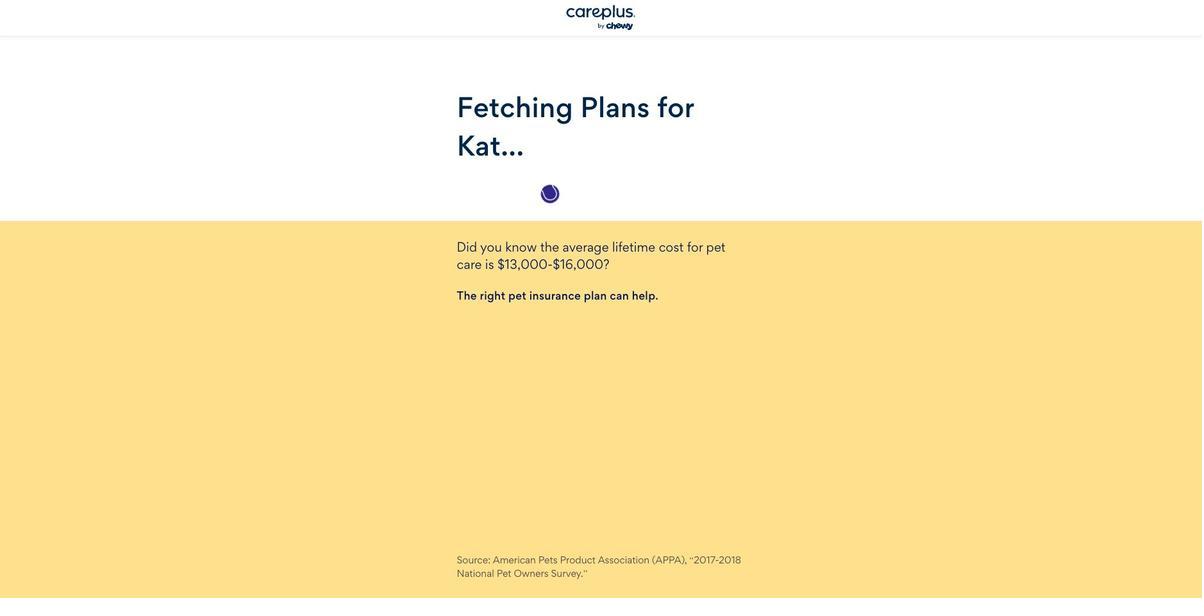 Task type: locate. For each thing, give the bounding box(es) containing it.
pet right cost
[[706, 240, 726, 255]]

cost
[[659, 240, 684, 255]]

association
[[598, 555, 650, 567]]

...
[[501, 128, 524, 163]]

0 vertical spatial pet
[[706, 240, 726, 255]]

lifetime
[[612, 240, 656, 255]]

2018
[[719, 555, 741, 567]]

0 horizontal spatial pet
[[509, 289, 527, 302]]

pet right right
[[509, 289, 527, 302]]

help.
[[632, 289, 659, 302]]

owners
[[514, 568, 549, 580]]

1 horizontal spatial pet
[[706, 240, 726, 255]]

source: american pets product association (appa),
[[457, 555, 690, 567]]

source:
[[457, 555, 491, 567]]

for right plans
[[657, 90, 694, 124]]

(appa),
[[652, 555, 687, 567]]

for
[[657, 90, 694, 124], [687, 240, 703, 255]]

did
[[457, 240, 477, 255]]

insurance
[[530, 289, 581, 302]]

the
[[540, 240, 559, 255]]

0 vertical spatial for
[[657, 90, 694, 124]]

1 vertical spatial for
[[687, 240, 703, 255]]

right
[[480, 289, 506, 302]]

plans
[[580, 90, 650, 124]]

chewy health insurance careplus logo image
[[566, 5, 636, 30]]

for right cost
[[687, 240, 703, 255]]

for inside fetching plans for kat ...
[[657, 90, 694, 124]]

national
[[457, 568, 494, 580]]

kat
[[457, 128, 501, 163]]

pet
[[706, 240, 726, 255], [509, 289, 527, 302]]

pet inside did you know the average lifetime cost for pet care is $13,000-$16,000?
[[706, 240, 726, 255]]

product
[[560, 555, 596, 567]]



Task type: describe. For each thing, give the bounding box(es) containing it.
$13,000-
[[498, 257, 553, 273]]

pets
[[539, 555, 558, 567]]

the right pet insurance plan can help.
[[457, 289, 659, 302]]

know
[[505, 240, 537, 255]]

average
[[563, 240, 609, 255]]

care
[[457, 257, 482, 273]]

2017-2018 national pet owners survey.
[[457, 555, 741, 580]]

is
[[485, 257, 494, 273]]

$16,000?
[[553, 257, 610, 273]]

survey.
[[551, 568, 584, 580]]

2017-
[[694, 555, 719, 567]]

you
[[480, 240, 502, 255]]

1 vertical spatial pet
[[509, 289, 527, 302]]

plan
[[584, 289, 607, 302]]

the
[[457, 289, 477, 302]]

american
[[493, 555, 536, 567]]

fetching
[[457, 90, 573, 124]]

fetching plans for kat ...
[[457, 90, 694, 163]]

can
[[610, 289, 629, 302]]

pet
[[497, 568, 511, 580]]

did you know the average lifetime cost for pet care is $13,000-$16,000?
[[457, 240, 726, 273]]

for inside did you know the average lifetime cost for pet care is $13,000-$16,000?
[[687, 240, 703, 255]]



Task type: vqa. For each thing, say whether or not it's contained in the screenshot.
Product search field
no



